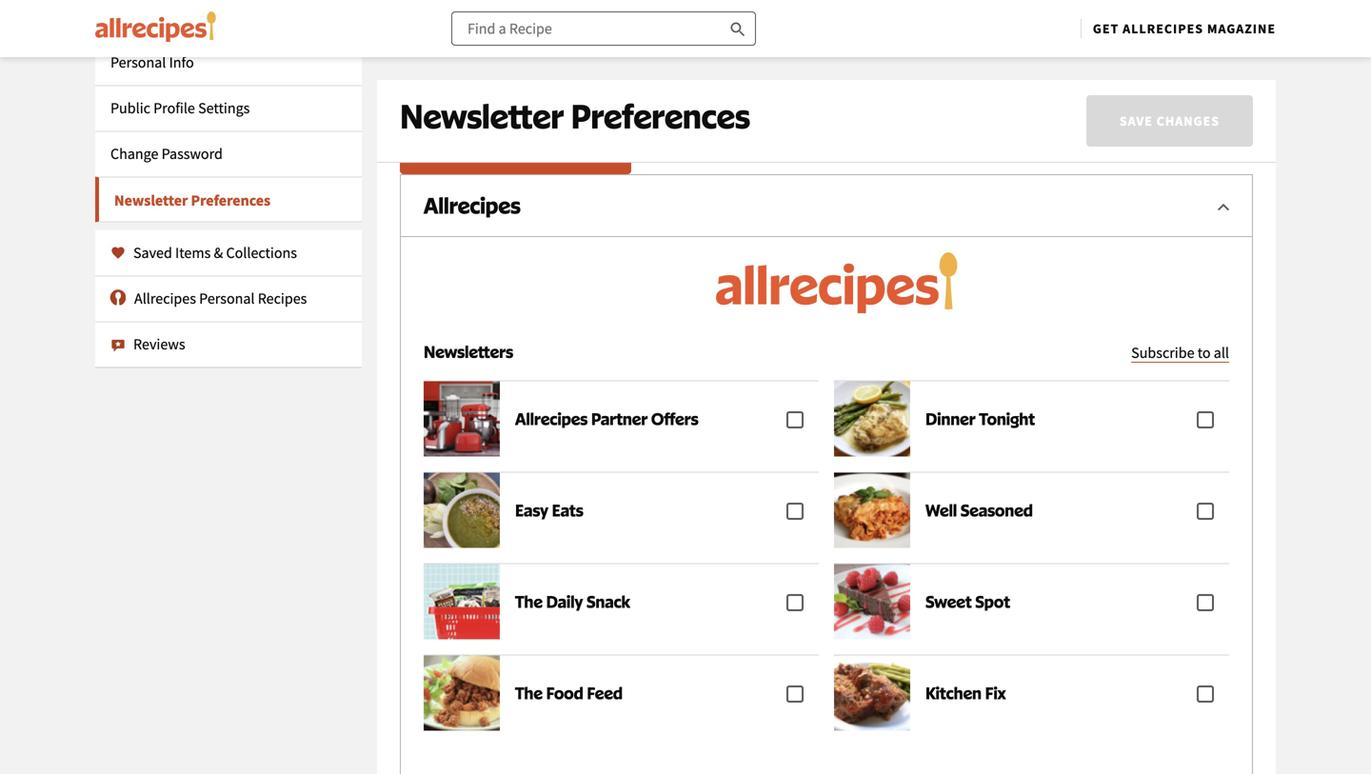 Task type: vqa. For each thing, say whether or not it's contained in the screenshot.
MAGAZINE
yes



Task type: locate. For each thing, give the bounding box(es) containing it.
1 vertical spatial the
[[515, 683, 543, 703]]

all
[[1214, 343, 1229, 362]]

newsletter preferences down the email at the left top
[[400, 95, 750, 137]]

newsletters
[[424, 341, 513, 362]]

newsletter down can
[[400, 95, 564, 137]]

public profile settings link
[[95, 85, 362, 131]]

profile
[[153, 99, 195, 118]]

seasoned
[[961, 500, 1033, 520]]

well seasoned
[[926, 500, 1033, 520]]

spot
[[975, 591, 1010, 612]]

the left food on the left bottom
[[515, 683, 543, 703]]

allrecipes partner offers
[[515, 409, 699, 429]]

sweet spot image
[[834, 564, 910, 640]]

change
[[110, 144, 158, 163]]

subscribe
[[1131, 343, 1195, 362]]

newsletter down change password
[[114, 191, 188, 210]]

the for the food feed
[[515, 683, 543, 703]]

0 vertical spatial preferences
[[571, 95, 750, 137]]

preferences down only you can see your email newsletter subscriptions and change your preferences
[[571, 95, 750, 137]]

newsletter preferences down password
[[114, 191, 271, 210]]

dinner
[[926, 409, 976, 429]]

1 the from the top
[[515, 591, 543, 612]]

saved items & collections link
[[95, 230, 362, 276]]

1 vertical spatial newsletter preferences
[[114, 191, 271, 210]]

0 horizontal spatial preferences
[[191, 191, 271, 210]]

1 horizontal spatial your
[[790, 43, 816, 60]]

0 horizontal spatial your
[[522, 43, 548, 60]]

your
[[522, 43, 548, 60], [790, 43, 816, 60]]

kitchen fix
[[926, 683, 1006, 703]]

2 the from the top
[[515, 683, 543, 703]]

1 horizontal spatial newsletter
[[400, 95, 564, 137]]

personal up the reviews link
[[199, 289, 255, 308]]

get allrecipes magazine
[[1093, 20, 1276, 37]]

0 horizontal spatial newsletter preferences
[[114, 191, 271, 210]]

0 horizontal spatial newsletter
[[114, 191, 188, 210]]

allrecipes personal recipes link
[[95, 276, 362, 321]]

1 your from the left
[[522, 43, 548, 60]]

allrecipes
[[1123, 20, 1204, 37], [424, 192, 521, 219], [134, 289, 196, 308], [515, 409, 588, 429]]

1 horizontal spatial preferences
[[571, 95, 750, 137]]

can
[[478, 43, 498, 60]]

allrecipes personal recipes
[[134, 289, 307, 308]]

fix
[[985, 683, 1006, 703]]

personal left the info
[[110, 53, 166, 72]]

recipes
[[258, 289, 307, 308]]

0 horizontal spatial personal
[[110, 53, 166, 72]]

allrecipes for allrecipes partner offers
[[515, 409, 588, 429]]

snack
[[587, 591, 630, 612]]

info
[[169, 53, 194, 72]]

preferences
[[571, 95, 750, 137], [191, 191, 271, 210]]

offers
[[651, 409, 699, 429]]

the food feed
[[515, 683, 623, 703]]

newsletter preferences
[[400, 95, 750, 137], [114, 191, 271, 210]]

public profile settings
[[110, 99, 250, 118]]

your right change
[[790, 43, 816, 60]]

change
[[747, 43, 788, 60]]

1 horizontal spatial newsletter preferences
[[400, 95, 750, 137]]

magazine
[[1207, 20, 1276, 37]]

your right see
[[522, 43, 548, 60]]

1 horizontal spatial personal
[[199, 289, 255, 308]]

1 vertical spatial personal
[[199, 289, 255, 308]]

tonight
[[979, 409, 1035, 429]]

preferences down the change password link
[[191, 191, 271, 210]]

personal
[[110, 53, 166, 72], [199, 289, 255, 308]]

the left "daily"
[[515, 591, 543, 612]]

the
[[515, 591, 543, 612], [515, 683, 543, 703]]

saved items & collections
[[133, 243, 297, 262]]

email
[[550, 43, 581, 60]]

0 vertical spatial the
[[515, 591, 543, 612]]

feed
[[587, 683, 623, 703]]

kitchen
[[926, 683, 982, 703]]

well
[[926, 500, 957, 520]]

partner
[[591, 409, 648, 429]]

newsletter
[[400, 95, 564, 137], [114, 191, 188, 210]]

the for the daily snack
[[515, 591, 543, 612]]

subscribe to all
[[1131, 343, 1229, 362]]

items
[[175, 243, 211, 262]]

get
[[1093, 20, 1119, 37]]



Task type: describe. For each thing, give the bounding box(es) containing it.
easy
[[515, 500, 548, 520]]

1 vertical spatial preferences
[[191, 191, 271, 210]]

to
[[1198, 343, 1211, 362]]

collections
[[226, 243, 297, 262]]

allrecipes for allrecipes personal recipes
[[134, 289, 196, 308]]

easy eats
[[515, 500, 583, 520]]

sweet
[[926, 591, 972, 612]]

the daily snack image
[[424, 564, 500, 640]]

subscriptions
[[646, 43, 720, 60]]

change password
[[110, 144, 223, 163]]

personal info link
[[95, 40, 362, 85]]

reviews
[[133, 335, 185, 354]]

dinner tonight image
[[834, 381, 910, 457]]

saved
[[133, 243, 172, 262]]

2 your from the left
[[790, 43, 816, 60]]

public
[[110, 99, 150, 118]]

see
[[501, 43, 520, 60]]

0 vertical spatial personal
[[110, 53, 166, 72]]

allrecipes for allrecipes
[[424, 192, 521, 219]]

only
[[427, 43, 452, 60]]

newsletter
[[584, 43, 643, 60]]

0 vertical spatial newsletter
[[400, 95, 564, 137]]

kitchen fix image
[[834, 655, 910, 731]]

daily
[[546, 591, 583, 612]]

eats
[[552, 500, 583, 520]]

personal info
[[110, 53, 194, 72]]

subscribe to all link
[[1131, 340, 1229, 365]]

the food feed image
[[424, 655, 500, 731]]

only you can see your email newsletter subscriptions and change your preferences
[[427, 43, 884, 60]]

you
[[455, 43, 476, 60]]

sweet spot
[[926, 591, 1010, 612]]

preferences
[[818, 43, 884, 60]]

food
[[546, 683, 583, 703]]

dinner tonight
[[926, 409, 1035, 429]]

chevron image
[[1212, 195, 1235, 218]]

newsletter preferences link
[[95, 177, 362, 222]]

easy eats image
[[424, 472, 500, 548]]

and
[[723, 43, 744, 60]]

allrecipes partner offers image
[[424, 381, 500, 457]]

password
[[162, 144, 223, 163]]

0 vertical spatial newsletter preferences
[[400, 95, 750, 137]]

change password link
[[95, 131, 362, 177]]

settings
[[198, 99, 250, 118]]

&
[[214, 243, 223, 262]]

reviews link
[[95, 321, 362, 367]]

Search text field
[[451, 11, 756, 46]]

the daily snack
[[515, 591, 630, 612]]

well seasoned image
[[834, 472, 910, 548]]

get allrecipes magazine link
[[1093, 20, 1276, 37]]

1 vertical spatial newsletter
[[114, 191, 188, 210]]



